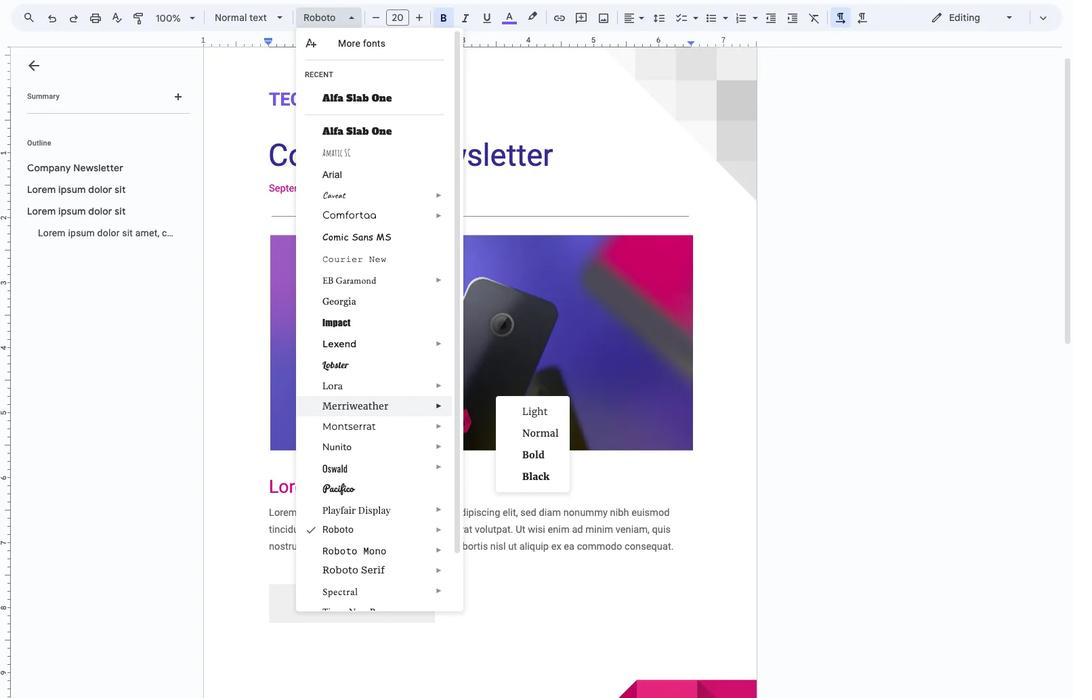 Task type: describe. For each thing, give the bounding box(es) containing it.
0 vertical spatial ipsum
[[58, 184, 86, 196]]

2 vertical spatial lorem
[[38, 228, 66, 239]]

top margin image
[[0, 39, 10, 91]]

1 vertical spatial sit
[[115, 205, 126, 218]]

times new roman
[[323, 608, 398, 618]]

editing
[[949, 12, 980, 24]]

mode and view toolbar
[[921, 4, 1054, 31]]

styles list. normal text selected. option
[[215, 8, 269, 27]]

1 alfa slab one from the top
[[323, 91, 392, 105]]

garamond
[[336, 274, 376, 287]]

roboto for roboto serif
[[323, 565, 359, 576]]

font list. roboto selected. option
[[304, 8, 341, 27]]

summary
[[27, 92, 60, 101]]

merriweather
[[323, 400, 389, 413]]

line & paragraph spacing image
[[651, 8, 667, 27]]

new for courier
[[369, 254, 387, 265]]

eb
[[323, 274, 334, 287]]

company newsletter
[[27, 162, 123, 174]]

menu containing light
[[496, 396, 570, 493]]

highlight color image
[[525, 8, 540, 24]]

pacifico application
[[0, 0, 1073, 699]]

pacifico menu
[[296, 28, 463, 667]]

elit!
[[268, 228, 284, 239]]

normal for normal text
[[215, 12, 247, 24]]

► for caveat
[[436, 192, 442, 199]]

bold
[[522, 449, 545, 461]]

1 vertical spatial lorem
[[27, 205, 56, 218]]

display
[[358, 504, 391, 517]]

times
[[323, 608, 347, 618]]

recent menu item
[[305, 70, 419, 83]]

courier new
[[323, 254, 387, 265]]

newsletter
[[73, 162, 123, 174]]

main toolbar
[[40, 0, 873, 345]]

2 slab from the top
[[346, 125, 369, 138]]

playfair
[[323, 504, 356, 517]]

2 vertical spatial ipsum
[[68, 228, 95, 239]]

bulleted list menu image
[[720, 9, 728, 14]]

recent
[[305, 70, 333, 79]]

light
[[522, 406, 548, 418]]

2 vertical spatial dolor
[[97, 228, 120, 239]]

sc
[[345, 147, 351, 159]]

► for spectral
[[436, 587, 442, 595]]

roman
[[370, 608, 398, 618]]

amatic
[[323, 147, 343, 159]]

comic sans ms
[[323, 230, 392, 243]]

new for times
[[349, 608, 367, 618]]

black
[[522, 471, 550, 483]]

amet,
[[135, 228, 159, 239]]

lexend
[[323, 338, 357, 350]]

nunito
[[323, 441, 352, 454]]

roboto mono
[[323, 545, 387, 558]]

0 vertical spatial dolor
[[88, 184, 112, 196]]

courier
[[323, 254, 363, 265]]

5 ► from the top
[[436, 382, 442, 390]]

georgia
[[323, 296, 356, 307]]

Font size field
[[386, 9, 415, 26]]

checklist menu image
[[690, 9, 699, 14]]

1 slab from the top
[[346, 91, 369, 105]]

oswald
[[323, 461, 348, 476]]

caveat
[[323, 190, 345, 201]]

playfair display
[[323, 504, 391, 517]]

Zoom text field
[[152, 9, 185, 28]]



Task type: vqa. For each thing, say whether or not it's contained in the screenshot.
Width Scale
no



Task type: locate. For each thing, give the bounding box(es) containing it.
► for lexend
[[436, 340, 442, 348]]

menu
[[496, 396, 570, 493]]

2 alfa slab one from the top
[[323, 125, 392, 138]]

consectetuer
[[162, 228, 219, 239]]

► for oswald
[[436, 463, 442, 471]]

outline heading
[[11, 138, 195, 157]]

9 ► from the top
[[436, 463, 442, 471]]

roboto down playfair
[[323, 524, 354, 535]]

fonts
[[363, 38, 386, 49]]

14 ► from the top
[[436, 587, 442, 595]]

► for playfair display
[[436, 506, 442, 514]]

► for comfortaa
[[436, 212, 442, 220]]

normal for normal
[[522, 428, 559, 440]]

new right "times"
[[349, 608, 367, 618]]

sans
[[352, 230, 373, 243]]

roboto for font list. roboto selected. option
[[304, 12, 336, 24]]

► for nunito
[[436, 443, 442, 451]]

ms
[[376, 230, 392, 243]]

roboto up recent
[[304, 12, 336, 24]]

Zoom field
[[150, 8, 201, 28]]

roboto serif
[[323, 565, 385, 576]]

mono
[[363, 545, 387, 558]]

insert image image
[[596, 8, 612, 27]]

text color image
[[502, 8, 517, 24]]

more fonts
[[338, 38, 386, 49]]

0 vertical spatial normal
[[215, 12, 247, 24]]

normal
[[215, 12, 247, 24], [522, 428, 559, 440]]

slab
[[346, 91, 369, 105], [346, 125, 369, 138]]

ipsum
[[58, 184, 86, 196], [58, 205, 86, 218], [68, 228, 95, 239]]

2 one from the top
[[372, 125, 392, 138]]

amatic sc
[[323, 147, 351, 159]]

8 ► from the top
[[436, 443, 442, 451]]

0 vertical spatial sit
[[115, 184, 126, 196]]

sit left amet,
[[122, 228, 133, 239]]

text
[[249, 12, 267, 24]]

1 vertical spatial dolor
[[88, 205, 112, 218]]

sit down newsletter
[[115, 184, 126, 196]]

editing button
[[922, 7, 1024, 28]]

slab down recent menu item
[[346, 91, 369, 105]]

roboto for roboto mono
[[323, 545, 357, 558]]

dolor
[[88, 184, 112, 196], [88, 205, 112, 218], [97, 228, 120, 239]]

1 vertical spatial lorem ipsum dolor sit
[[27, 205, 126, 218]]

adipiscing
[[221, 228, 266, 239]]

1 lorem ipsum dolor sit from the top
[[27, 184, 126, 196]]

alfa
[[323, 91, 344, 105], [323, 125, 344, 138]]

10 ► from the top
[[436, 506, 442, 514]]

normal inside menu
[[522, 428, 559, 440]]

1 vertical spatial new
[[349, 608, 367, 618]]

right margin image
[[688, 37, 756, 47]]

alfa slab one down recent menu item
[[323, 91, 392, 105]]

eb garamond
[[323, 274, 376, 287]]

company
[[27, 162, 71, 174]]

4 ► from the top
[[436, 340, 442, 348]]

0 vertical spatial alfa
[[323, 91, 344, 105]]

0 vertical spatial one
[[372, 91, 392, 105]]

spectral
[[323, 585, 358, 600]]

numbered list menu image
[[749, 9, 758, 14]]

normal down "light" at the bottom of the page
[[522, 428, 559, 440]]

roboto up roboto serif
[[323, 545, 357, 558]]

2 alfa from the top
[[323, 125, 344, 138]]

6 ► from the top
[[436, 402, 442, 410]]

Font size text field
[[387, 9, 409, 26]]

left margin image
[[204, 37, 272, 47]]

1 ► from the top
[[436, 192, 442, 199]]

new
[[369, 254, 387, 265], [349, 608, 367, 618]]

1 horizontal spatial new
[[369, 254, 387, 265]]

7 ► from the top
[[436, 423, 442, 430]]

0 vertical spatial alfa slab one
[[323, 91, 392, 105]]

2 ► from the top
[[436, 212, 442, 220]]

1 one from the top
[[372, 91, 392, 105]]

1 alfa from the top
[[323, 91, 344, 105]]

montserrat
[[323, 421, 376, 433]]

alfa slab one up sc
[[323, 125, 392, 138]]

sit
[[115, 184, 126, 196], [115, 205, 126, 218], [122, 228, 133, 239]]

summary heading
[[27, 91, 60, 102]]

0 horizontal spatial normal
[[215, 12, 247, 24]]

0 horizontal spatial new
[[349, 608, 367, 618]]

12 ► from the top
[[436, 547, 442, 554]]

serif
[[361, 565, 385, 576]]

0 vertical spatial slab
[[346, 91, 369, 105]]

lobster
[[323, 359, 349, 371]]

3 ► from the top
[[436, 276, 442, 284]]

roboto
[[304, 12, 336, 24], [323, 524, 354, 535], [323, 545, 357, 558], [323, 565, 359, 576]]

0 vertical spatial new
[[369, 254, 387, 265]]

13 ► from the top
[[436, 567, 442, 575]]

Menus field
[[17, 8, 47, 27]]

outline
[[27, 139, 51, 148]]

1 vertical spatial slab
[[346, 125, 369, 138]]

lorem ipsum dolor sit amet, consectetuer adipiscing elit!
[[38, 228, 284, 239]]

alfa up amatic
[[323, 125, 344, 138]]

lorem ipsum dolor sit
[[27, 184, 126, 196], [27, 205, 126, 218]]

1 vertical spatial normal
[[522, 428, 559, 440]]

1 vertical spatial one
[[372, 125, 392, 138]]

roboto inside font list. roboto selected. option
[[304, 12, 336, 24]]

new down ms
[[369, 254, 387, 265]]

pacifico
[[323, 480, 354, 497]]

impact
[[323, 317, 351, 329]]

document outline element
[[11, 47, 284, 699]]

roboto up spectral
[[323, 565, 359, 576]]

one
[[372, 91, 392, 105], [372, 125, 392, 138]]

normal text
[[215, 12, 267, 24]]

1
[[201, 35, 206, 45]]

0 vertical spatial lorem
[[27, 184, 56, 196]]

► for eb garamond
[[436, 276, 442, 284]]

sit up lorem ipsum dolor sit amet, consectetuer adipiscing elit!
[[115, 205, 126, 218]]

11 ► from the top
[[436, 526, 442, 534]]

alfa down recent
[[323, 91, 344, 105]]

2 vertical spatial sit
[[122, 228, 133, 239]]

arial
[[323, 169, 342, 180]]

► for roboto serif
[[436, 567, 442, 575]]

1 vertical spatial alfa slab one
[[323, 125, 392, 138]]

1 vertical spatial ipsum
[[58, 205, 86, 218]]

more
[[338, 38, 361, 49]]

1 vertical spatial alfa
[[323, 125, 344, 138]]

alfa slab one
[[323, 91, 392, 105], [323, 125, 392, 138]]

►
[[436, 192, 442, 199], [436, 212, 442, 220], [436, 276, 442, 284], [436, 340, 442, 348], [436, 382, 442, 390], [436, 402, 442, 410], [436, 423, 442, 430], [436, 443, 442, 451], [436, 463, 442, 471], [436, 506, 442, 514], [436, 526, 442, 534], [436, 547, 442, 554], [436, 567, 442, 575], [436, 587, 442, 595]]

comfortaa
[[323, 211, 377, 221]]

lorem
[[27, 184, 56, 196], [27, 205, 56, 218], [38, 228, 66, 239]]

normal up left margin image
[[215, 12, 247, 24]]

normal inside option
[[215, 12, 247, 24]]

lora
[[323, 380, 343, 392]]

0 vertical spatial lorem ipsum dolor sit
[[27, 184, 126, 196]]

slab up sc
[[346, 125, 369, 138]]

comic
[[323, 230, 349, 243]]

► for roboto mono
[[436, 547, 442, 554]]

1 horizontal spatial normal
[[522, 428, 559, 440]]

2 lorem ipsum dolor sit from the top
[[27, 205, 126, 218]]



